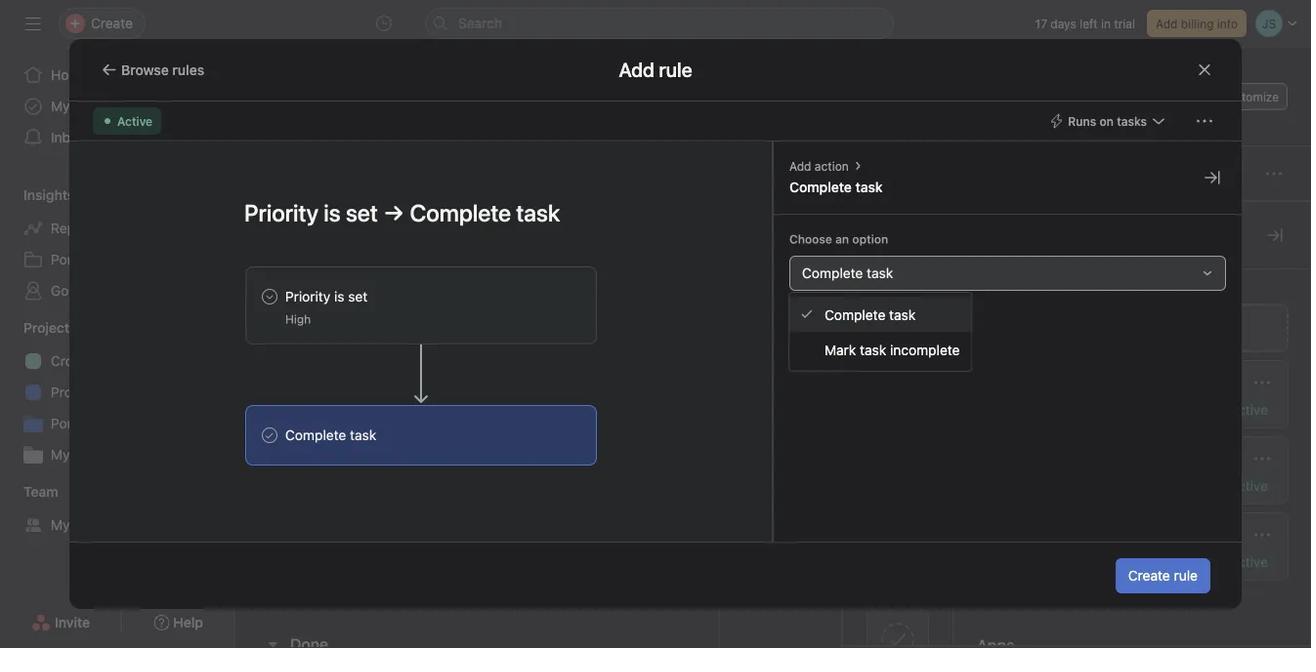Task type: vqa. For each thing, say whether or not it's contained in the screenshot.
line_and_symbols icon on the top left of page
no



Task type: locate. For each thing, give the bounding box(es) containing it.
complete down choose an option
[[802, 265, 863, 281]]

add billing info
[[1156, 17, 1238, 30]]

customize button
[[1196, 83, 1288, 110]]

john
[[755, 394, 782, 408], [755, 429, 782, 443]]

projects element
[[0, 311, 235, 475]]

browse rules button
[[93, 56, 213, 84]]

a up 'task moved to a section → set status'
[[1108, 451, 1116, 467]]

team button
[[0, 483, 58, 502]]

cell for schedule kickoff meeting cell
[[836, 418, 953, 454]]

section up 'set'
[[352, 258, 405, 277]]

0 vertical spatial my
[[51, 98, 70, 114]]

task…
[[343, 303, 380, 319]]

cell
[[836, 383, 953, 419], [836, 418, 953, 454], [836, 453, 953, 490]]

1 horizontal spatial status
[[1210, 527, 1250, 543]]

1 vertical spatial is
[[1046, 375, 1056, 391]]

1 smith from the top
[[786, 394, 817, 408]]

1 vertical spatial my
[[51, 447, 70, 463]]

john for john smith button related to cell for schedule kickoff meeting cell
[[755, 429, 782, 443]]

a for priority
[[1108, 451, 1116, 467]]

complete task up completed icon
[[285, 428, 376, 444]]

task name
[[263, 213, 322, 227]]

section up create
[[1119, 527, 1166, 543]]

on
[[1100, 114, 1114, 128]]

task inside row
[[263, 213, 288, 227]]

2 completed checkbox from the top
[[284, 460, 308, 483]]

to
[[1103, 375, 1116, 391], [1279, 375, 1291, 391], [1092, 451, 1105, 467], [1092, 527, 1105, 543]]

complete inside dropdown button
[[802, 265, 863, 281]]

task for task moved to a section → set priority
[[1013, 451, 1042, 467]]

my inside projects element
[[51, 447, 70, 463]]

set up rule
[[1185, 527, 1206, 543]]

is
[[334, 289, 344, 305], [1046, 375, 1056, 391]]

complete up mark
[[825, 307, 886, 323]]

2 vertical spatial priority
[[1210, 451, 1255, 467]]

0 vertical spatial project
[[160, 353, 204, 369]]

tasks inside the my tasks link
[[74, 98, 107, 114]]

0 vertical spatial moved
[[1046, 451, 1088, 467]]

my for my workspace
[[51, 517, 70, 534]]

completed checkbox up completed option
[[284, 389, 308, 413]]

1 moved from the top
[[1046, 451, 1088, 467]]

1 vertical spatial john smith button
[[728, 425, 832, 448]]

tasks inside runs on tasks dropdown button
[[1117, 114, 1147, 128]]

john smith for cell corresponding to draft project brief cell at the bottom of page john smith button
[[755, 394, 817, 408]]

2 vertical spatial a
[[1108, 527, 1116, 543]]

1 vertical spatial moved
[[1046, 527, 1088, 543]]

projects
[[23, 320, 77, 336]]

set for status
[[1185, 527, 1206, 543]]

workspace
[[74, 517, 142, 534]]

john smith row
[[236, 383, 1311, 419], [236, 418, 1311, 454]]

date
[[870, 213, 894, 227]]

add left action
[[790, 159, 812, 173]]

complete up completed icon
[[285, 428, 346, 444]]

is left added at the right bottom of the page
[[1046, 375, 1056, 391]]

0 horizontal spatial tasks
[[74, 98, 107, 114]]

project
[[160, 353, 204, 369], [1146, 375, 1191, 391]]

team
[[23, 484, 58, 500]]

1 vertical spatial →
[[1169, 451, 1182, 467]]

untitled
[[290, 258, 348, 277]]

1 vertical spatial set
[[1185, 527, 1206, 543]]

2 cell from the top
[[836, 418, 953, 454]]

complete task inside complete task popup button
[[285, 428, 376, 444]]

portfolio 1
[[51, 416, 114, 432]]

0 vertical spatial section
[[352, 258, 405, 277]]

status inside row
[[1077, 213, 1112, 227]]

share timeline with teammates cell
[[236, 453, 720, 490]]

task
[[263, 213, 288, 227], [1013, 375, 1042, 391], [1013, 451, 1042, 467], [1013, 527, 1042, 543]]

task up the due date
[[856, 179, 883, 195]]

0 vertical spatial add
[[1156, 17, 1178, 30]]

0 vertical spatial set
[[1185, 451, 1206, 467]]

section for task moved to a section → set status
[[1119, 527, 1166, 543]]

1 john smith button from the top
[[728, 389, 832, 413]]

2 set from the top
[[1185, 527, 1206, 543]]

0 vertical spatial completed image
[[284, 389, 308, 413]]

add left "billing"
[[1156, 17, 1178, 30]]

task inside dropdown button
[[867, 265, 893, 281]]

Schedule kickoff meeting text field
[[309, 427, 478, 446]]

1 set from the top
[[1185, 451, 1206, 467]]

1 vertical spatial priority
[[285, 289, 331, 305]]

3 my from the top
[[51, 517, 70, 534]]

my first portfolio
[[51, 447, 155, 463]]

priority up high
[[285, 289, 331, 305]]

my inside global element
[[51, 98, 70, 114]]

trial
[[1114, 17, 1136, 30]]

cross-
[[51, 353, 93, 369]]

completed image inside schedule kickoff meeting cell
[[284, 425, 308, 448]]

name
[[291, 213, 322, 227]]

task inside popup button
[[350, 428, 376, 444]]

my left first
[[51, 447, 70, 463]]

tasks down home
[[74, 98, 107, 114]]

1 vertical spatial john
[[755, 429, 782, 443]]

add inside row
[[314, 303, 339, 319]]

row containing task name
[[236, 201, 1311, 237]]

0 vertical spatial priority
[[961, 213, 1000, 227]]

a left c
[[1295, 375, 1302, 391]]

completed image up completed option
[[284, 389, 308, 413]]

Completed checkbox
[[284, 389, 308, 413], [284, 460, 308, 483]]

john smith button for cell for schedule kickoff meeting cell
[[728, 425, 832, 448]]

2 moved from the top
[[1046, 527, 1088, 543]]

priority is set
[[285, 289, 368, 305]]

tasks right on
[[1117, 114, 1147, 128]]

priority for priority
[[961, 213, 1000, 227]]

priority up complete task dropdown button
[[961, 213, 1000, 227]]

17
[[1035, 17, 1048, 30]]

2 collapse task list for this section image from the top
[[265, 637, 280, 649]]

a down the task moved to a section → set priority
[[1108, 527, 1116, 543]]

→
[[1195, 375, 1207, 391], [1169, 451, 1182, 467], [1169, 527, 1182, 543]]

add for add billing info
[[1156, 17, 1178, 30]]

completed checkbox inside share timeline with teammates cell
[[284, 460, 308, 483]]

2 john from the top
[[755, 429, 782, 443]]

complete down add action
[[790, 179, 852, 195]]

0 horizontal spatial status
[[1077, 213, 1112, 227]]

in
[[1101, 17, 1111, 30]]

0 horizontal spatial is
[[334, 289, 344, 305]]

0 vertical spatial smith
[[786, 394, 817, 408]]

search
[[458, 15, 502, 31]]

john smith button
[[728, 389, 832, 413], [728, 425, 832, 448]]

0 vertical spatial completed checkbox
[[284, 389, 308, 413]]

0 vertical spatial john smith button
[[728, 389, 832, 413]]

add billing info button
[[1147, 10, 1247, 37]]

None text field
[[318, 65, 583, 101]]

0 vertical spatial →
[[1195, 375, 1207, 391]]

my inside teams element
[[51, 517, 70, 534]]

2 smith from the top
[[786, 429, 817, 443]]

→ down task is added to this project → move task to a c
[[1169, 451, 1182, 467]]

2 my from the top
[[51, 447, 70, 463]]

Share timeline with teammates text field
[[309, 462, 512, 481]]

active button
[[93, 107, 161, 135]]

row
[[236, 201, 1311, 237], [259, 236, 1311, 238], [236, 453, 1311, 490], [236, 489, 1311, 525], [236, 579, 1311, 616]]

schedule kickoff meeting cell
[[236, 418, 720, 454]]

1 vertical spatial project
[[1146, 375, 1191, 391]]

1 horizontal spatial add
[[790, 159, 812, 173]]

reporting link
[[12, 213, 223, 244]]

17 days left in trial
[[1035, 17, 1136, 30]]

collapse task list for this section image
[[265, 260, 280, 276], [265, 637, 280, 649]]

smith for draft project brief cell at the bottom of page
[[786, 394, 817, 408]]

to left c
[[1279, 375, 1291, 391]]

complete task link
[[790, 297, 972, 332]]

home
[[51, 67, 88, 83]]

2 horizontal spatial add
[[1156, 17, 1178, 30]]

section inside button
[[352, 258, 405, 277]]

2 vertical spatial my
[[51, 517, 70, 534]]

invite button
[[19, 606, 103, 641]]

0 vertical spatial collapse task list for this section image
[[265, 260, 280, 276]]

project right this
[[1146, 375, 1191, 391]]

priority down move
[[1210, 451, 1255, 467]]

task inside 'link'
[[889, 307, 916, 323]]

my workspace
[[51, 517, 142, 534]]

priority inside row
[[961, 213, 1000, 227]]

untitled section button
[[290, 250, 405, 285]]

hide sidebar image
[[25, 16, 41, 31]]

task up 3
[[867, 265, 893, 281]]

header to do tree grid
[[236, 383, 1311, 525]]

complete inside popup button
[[285, 428, 346, 444]]

option
[[853, 233, 889, 246]]

my for my tasks
[[51, 98, 70, 114]]

completed image up completed icon
[[284, 425, 308, 448]]

status
[[1077, 213, 1112, 227], [1210, 527, 1250, 543]]

added
[[1060, 375, 1100, 391]]

complete task down an
[[802, 265, 893, 281]]

runs on tasks button
[[1040, 107, 1176, 135]]

smith
[[786, 394, 817, 408], [786, 429, 817, 443]]

0 horizontal spatial project
[[160, 353, 204, 369]]

2 horizontal spatial priority
[[1210, 451, 1255, 467]]

→ left move
[[1195, 375, 1207, 391]]

1 my from the top
[[51, 98, 70, 114]]

1 cell from the top
[[836, 383, 953, 419]]

0 vertical spatial john smith
[[755, 394, 817, 408]]

completed checkbox down completed option
[[284, 460, 308, 483]]

1 horizontal spatial is
[[1046, 375, 1056, 391]]

portfolio
[[102, 447, 155, 463]]

2 vertical spatial add
[[314, 303, 339, 319]]

mark
[[825, 342, 856, 358]]

Completed checkbox
[[284, 425, 308, 448]]

complete
[[790, 179, 852, 195], [802, 265, 863, 281], [825, 307, 886, 323], [285, 428, 346, 444]]

1 vertical spatial completed image
[[284, 425, 308, 448]]

share button
[[1115, 83, 1180, 110]]

project inside "link"
[[160, 353, 204, 369]]

1 john smith from the top
[[755, 394, 817, 408]]

section up 'task moved to a section → set status'
[[1119, 451, 1166, 467]]

1 horizontal spatial tasks
[[1117, 114, 1147, 128]]

completed image inside draft project brief cell
[[284, 389, 308, 413]]

choose
[[790, 233, 832, 246]]

2 vertical spatial →
[[1169, 527, 1182, 543]]

completed checkbox inside draft project brief cell
[[284, 389, 308, 413]]

completed image
[[284, 460, 308, 483]]

search list box
[[425, 8, 894, 39]]

0 vertical spatial is
[[334, 289, 344, 305]]

2 john smith button from the top
[[728, 425, 832, 448]]

incomplete
[[890, 342, 960, 358]]

1 horizontal spatial priority
[[961, 213, 1000, 227]]

→ for status
[[1169, 527, 1182, 543]]

1 vertical spatial john smith
[[755, 429, 817, 443]]

→ up rule
[[1169, 527, 1182, 543]]

add
[[1156, 17, 1178, 30], [790, 159, 812, 173], [314, 303, 339, 319]]

2 completed image from the top
[[284, 425, 308, 448]]

this
[[1120, 375, 1143, 391]]

is left 'set'
[[334, 289, 344, 305]]

1 vertical spatial section
[[1119, 451, 1166, 467]]

tasks
[[74, 98, 107, 114], [1117, 114, 1147, 128]]

my down team
[[51, 517, 70, 534]]

complete task up mark task incomplete link at bottom right
[[825, 307, 916, 323]]

1 vertical spatial a
[[1108, 451, 1116, 467]]

days
[[1051, 17, 1077, 30]]

task right 3
[[889, 307, 916, 323]]

set
[[1185, 451, 1206, 467], [1185, 527, 1206, 543]]

task down draft project brief text box
[[350, 428, 376, 444]]

1 vertical spatial collapse task list for this section image
[[265, 637, 280, 649]]

1 vertical spatial add
[[790, 159, 812, 173]]

complete task
[[790, 179, 883, 195], [802, 265, 893, 281], [825, 307, 916, 323], [285, 428, 376, 444]]

0 vertical spatial status
[[1077, 213, 1112, 227]]

portfolios
[[51, 252, 111, 268]]

add for add task…
[[314, 303, 339, 319]]

is for priority
[[334, 289, 344, 305]]

0 horizontal spatial priority
[[285, 289, 331, 305]]

add inside button
[[1156, 17, 1178, 30]]

complete inside 'link'
[[825, 307, 886, 323]]

my workspace link
[[12, 510, 223, 541]]

active inside button
[[117, 114, 153, 128]]

task right move
[[1248, 375, 1275, 391]]

0 horizontal spatial add
[[314, 303, 339, 319]]

project left "plan"
[[160, 353, 204, 369]]

high
[[285, 313, 311, 326]]

a for status
[[1108, 527, 1116, 543]]

set down task is added to this project → move task to a c
[[1185, 451, 1206, 467]]

0 vertical spatial john
[[755, 394, 782, 408]]

reporting
[[51, 220, 112, 236]]

task for task is added to this project → move task to a c
[[1013, 375, 1042, 391]]

1 john from the top
[[755, 394, 782, 408]]

john smith
[[755, 394, 817, 408], [755, 429, 817, 443]]

2 vertical spatial section
[[1119, 527, 1166, 543]]

1 completed checkbox from the top
[[284, 389, 308, 413]]

add right high
[[314, 303, 339, 319]]

my up inbox
[[51, 98, 70, 114]]

section
[[352, 258, 405, 277], [1119, 451, 1166, 467], [1119, 527, 1166, 543]]

1 vertical spatial completed checkbox
[[284, 460, 308, 483]]

3 cell from the top
[[836, 453, 953, 490]]

priority for priority is set
[[285, 289, 331, 305]]

priority
[[961, 213, 1000, 227], [285, 289, 331, 305], [1210, 451, 1255, 467]]

a
[[1295, 375, 1302, 391], [1108, 451, 1116, 467], [1108, 527, 1116, 543]]

my tasks
[[51, 98, 107, 114]]

add task… button
[[314, 301, 380, 322]]

1 completed image from the top
[[284, 389, 308, 413]]

active
[[117, 114, 153, 128], [1229, 402, 1268, 418], [1229, 478, 1268, 494], [1229, 555, 1268, 571]]

Add a name for this rule text field
[[232, 191, 597, 236]]

down arrow image
[[414, 345, 428, 404]]

functional
[[93, 353, 156, 369]]

1 vertical spatial smith
[[786, 429, 817, 443]]

2 john smith from the top
[[755, 429, 817, 443]]

completed image
[[284, 389, 308, 413], [284, 425, 308, 448]]

create
[[1129, 568, 1171, 584]]



Task type: describe. For each thing, give the bounding box(es) containing it.
due date
[[844, 213, 894, 227]]

to down the task moved to a section → set priority
[[1092, 527, 1105, 543]]

insights
[[23, 187, 75, 203]]

john smith for john smith button related to cell for schedule kickoff meeting cell
[[755, 429, 817, 443]]

task moved to a section → set priority
[[1013, 451, 1255, 467]]

to down added at the right bottom of the page
[[1092, 451, 1105, 467]]

info
[[1218, 17, 1238, 30]]

3
[[878, 294, 885, 308]]

task right mark
[[860, 342, 887, 358]]

action
[[815, 159, 849, 173]]

home link
[[12, 60, 223, 91]]

complete task inside complete task 'link'
[[825, 307, 916, 323]]

js
[[1030, 90, 1043, 104]]

portfolio 1 link
[[12, 408, 223, 440]]

browse rules
[[121, 62, 204, 78]]

complete task down action
[[790, 179, 883, 195]]

runs
[[1068, 114, 1097, 128]]

goals link
[[12, 276, 223, 307]]

completed image for draft project brief text box
[[284, 389, 308, 413]]

to left this
[[1103, 375, 1116, 391]]

search button
[[425, 8, 894, 39]]

my first portfolio link
[[12, 440, 223, 471]]

is for task
[[1046, 375, 1056, 391]]

set
[[348, 289, 368, 305]]

cross-functional project plan link
[[12, 346, 234, 377]]

section for task moved to a section → set priority
[[1119, 451, 1166, 467]]

complete task button
[[790, 256, 1226, 291]]

plan
[[208, 353, 234, 369]]

insights element
[[0, 178, 235, 311]]

move
[[1210, 375, 1245, 391]]

an
[[836, 233, 849, 246]]

insights button
[[0, 186, 75, 205]]

portfolio
[[51, 416, 104, 432]]

1
[[108, 416, 114, 432]]

complete task button
[[245, 406, 597, 466]]

close side pane image
[[1205, 170, 1221, 186]]

0 vertical spatial a
[[1295, 375, 1302, 391]]

share
[[1139, 90, 1171, 104]]

completed checkbox for share timeline with teammates text box
[[284, 460, 308, 483]]

c
[[1306, 375, 1311, 391]]

completed image for schedule kickoff meeting text box
[[284, 425, 308, 448]]

portfolios link
[[12, 244, 223, 276]]

rules
[[977, 277, 1017, 296]]

goals
[[51, 283, 87, 299]]

untitled section
[[290, 258, 405, 277]]

first
[[74, 447, 98, 463]]

assignee
[[728, 213, 778, 227]]

fields
[[888, 294, 918, 308]]

task moved to a section → set status
[[1013, 527, 1250, 543]]

smith for schedule kickoff meeting cell
[[786, 429, 817, 443]]

Draft project brief text field
[[309, 391, 431, 411]]

category
[[1193, 213, 1244, 227]]

set for priority
[[1185, 451, 1206, 467]]

task is added to this project → move task to a c
[[1013, 375, 1311, 391]]

close details image
[[1267, 228, 1283, 243]]

global element
[[0, 48, 235, 165]]

add action
[[790, 159, 849, 173]]

doing
[[290, 545, 333, 563]]

task for task name
[[263, 213, 288, 227]]

project1
[[51, 385, 102, 401]]

1 john smith row from the top
[[236, 383, 1311, 419]]

2 john smith row from the top
[[236, 418, 1311, 454]]

moved for task moved to a section → set status
[[1046, 527, 1088, 543]]

→ for priority
[[1169, 451, 1182, 467]]

add for add action
[[790, 159, 812, 173]]

add task…
[[314, 303, 380, 319]]

complete task inside complete task dropdown button
[[802, 265, 893, 281]]

task for task moved to a section → set status
[[1013, 527, 1042, 543]]

mark task incomplete link
[[790, 332, 972, 367]]

draft project brief cell
[[236, 383, 720, 419]]

inbox
[[51, 129, 85, 146]]

js button
[[1025, 85, 1048, 108]]

choose an option
[[790, 233, 889, 246]]

customize
[[1221, 90, 1279, 104]]

due
[[844, 213, 866, 227]]

my for my first portfolio
[[51, 447, 70, 463]]

moved for task moved to a section → set priority
[[1046, 451, 1088, 467]]

completed checkbox for draft project brief text box
[[284, 389, 308, 413]]

john for cell corresponding to draft project brief cell at the bottom of page john smith button
[[755, 394, 782, 408]]

1 horizontal spatial project
[[1146, 375, 1191, 391]]

add rule
[[619, 58, 692, 81]]

inbox link
[[12, 122, 223, 153]]

1 collapse task list for this section image from the top
[[265, 260, 280, 276]]

teams element
[[0, 475, 235, 545]]

doing button
[[290, 537, 333, 572]]

create rule
[[1129, 568, 1198, 584]]

1 vertical spatial status
[[1210, 527, 1250, 543]]

cell for draft project brief cell at the bottom of page
[[836, 383, 953, 419]]

add to starred image
[[620, 75, 635, 91]]

rule
[[1174, 568, 1198, 584]]

runs on tasks
[[1068, 114, 1147, 128]]

invite
[[55, 615, 90, 631]]

add task… row
[[236, 292, 1311, 329]]

john smith button for cell corresponding to draft project brief cell at the bottom of page
[[728, 389, 832, 413]]

left
[[1080, 17, 1098, 30]]

billing
[[1181, 17, 1214, 30]]

close this dialog image
[[1197, 62, 1213, 78]]

create rule button
[[1116, 559, 1211, 594]]

projects button
[[0, 319, 77, 338]]



